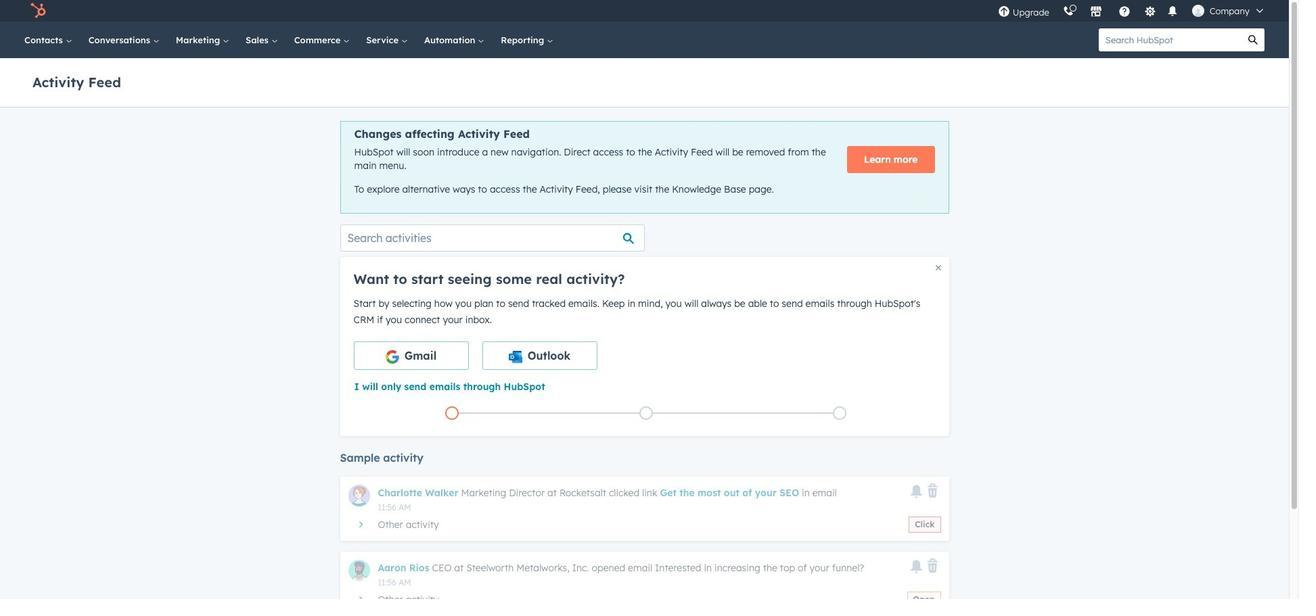 Task type: describe. For each thing, give the bounding box(es) containing it.
onboarding.steps.sendtrackedemailingmail.title image
[[643, 411, 650, 418]]

close image
[[936, 265, 941, 271]]

onboarding.steps.finalstep.title image
[[837, 411, 844, 418]]

jacob simon image
[[1193, 5, 1205, 17]]



Task type: locate. For each thing, give the bounding box(es) containing it.
Search activities search field
[[340, 225, 645, 252]]

None checkbox
[[354, 342, 469, 370], [482, 342, 597, 370], [354, 342, 469, 370], [482, 342, 597, 370]]

list
[[355, 404, 937, 423]]

menu
[[992, 0, 1273, 22]]

Search HubSpot search field
[[1099, 28, 1242, 51]]

marketplaces image
[[1090, 6, 1103, 18]]



